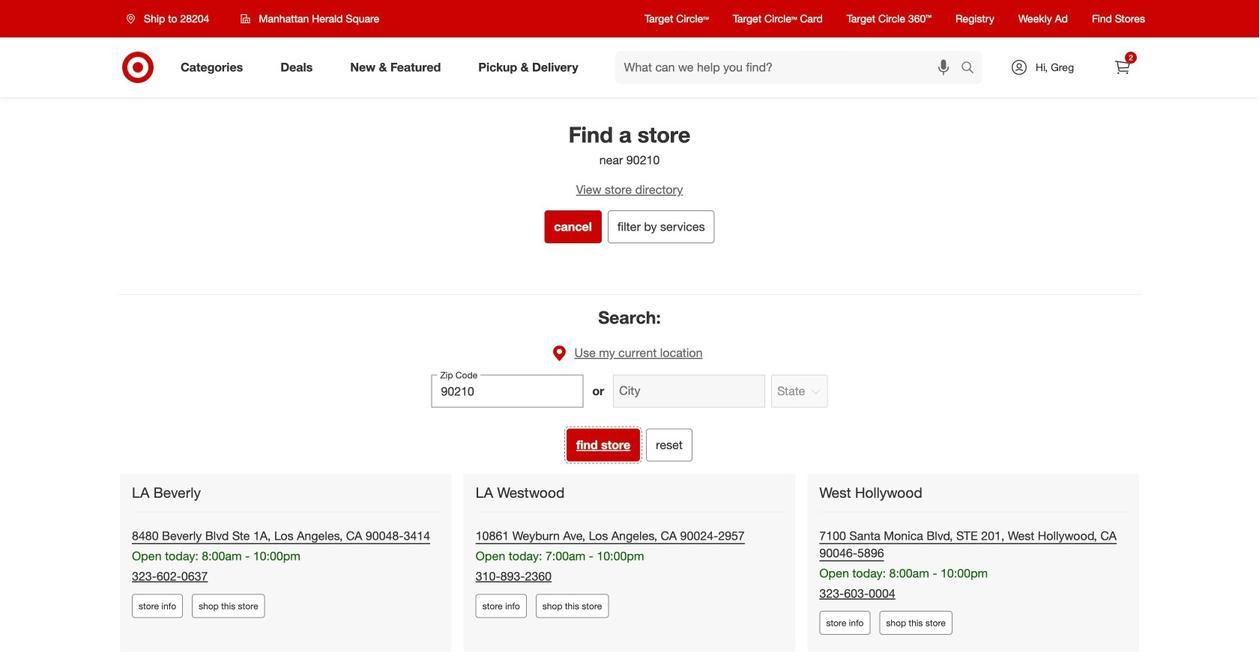 Task type: locate. For each thing, give the bounding box(es) containing it.
None text field
[[431, 375, 583, 408]]

None text field
[[613, 375, 766, 408]]

What can we help you find? suggestions appear below search field
[[615, 51, 965, 84]]



Task type: vqa. For each thing, say whether or not it's contained in the screenshot.
the at related to exclusions apply. button below get
no



